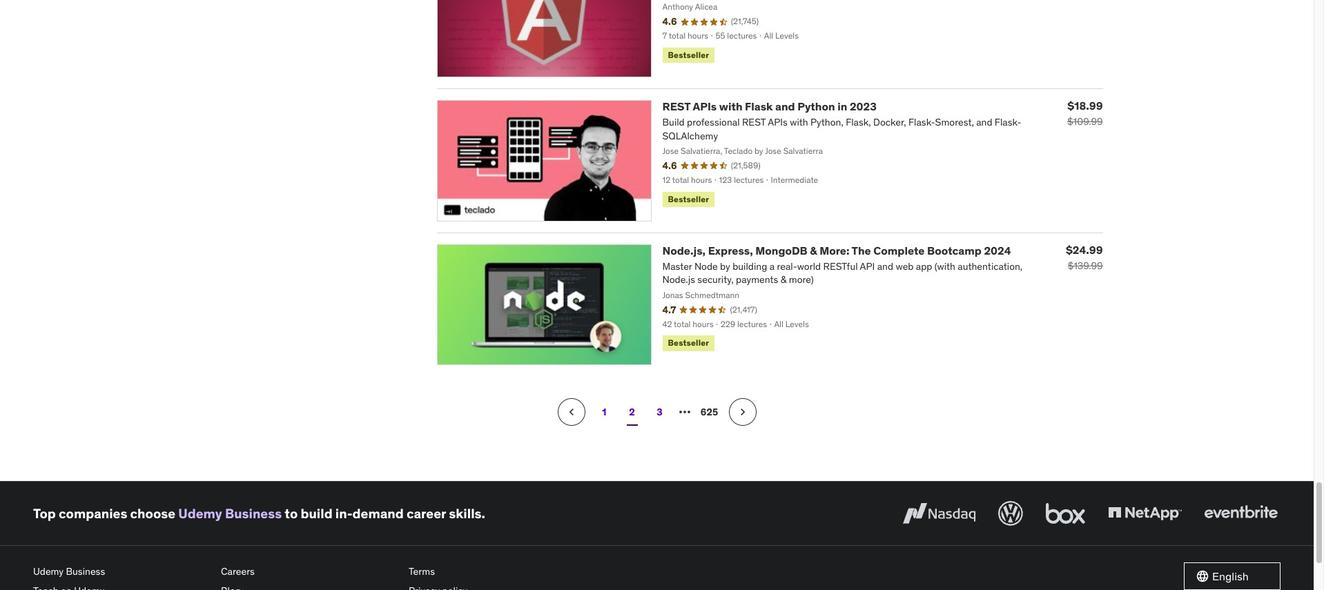 Task type: vqa. For each thing, say whether or not it's contained in the screenshot.
bottommost "Business"
yes



Task type: describe. For each thing, give the bounding box(es) containing it.
1 link
[[591, 399, 619, 427]]

3 link
[[646, 399, 674, 427]]

in-
[[336, 506, 353, 522]]

next page image
[[736, 406, 750, 420]]

$18.99 $109.99
[[1068, 99, 1104, 128]]

terms
[[409, 566, 435, 578]]

demand
[[353, 506, 404, 522]]

careers
[[221, 566, 255, 578]]

top companies choose udemy business to build in-demand career skills.
[[33, 506, 486, 522]]

node.js,
[[663, 244, 706, 257]]

$139.99
[[1069, 259, 1104, 272]]

node.js, express, mongodb & more: the complete bootcamp 2024
[[663, 244, 1012, 257]]

1
[[603, 406, 607, 419]]

the
[[852, 244, 872, 257]]

small image
[[1196, 570, 1210, 584]]

$24.99 $139.99
[[1066, 243, 1104, 272]]

complete
[[874, 244, 925, 257]]

0 horizontal spatial business
[[66, 566, 105, 578]]

career
[[407, 506, 446, 522]]

choose
[[130, 506, 176, 522]]

2
[[629, 406, 635, 419]]

3
[[657, 406, 663, 419]]

english
[[1213, 570, 1249, 584]]

2 link
[[619, 399, 646, 427]]

skills.
[[449, 506, 486, 522]]

2024
[[985, 244, 1012, 257]]

node.js, express, mongodb & more: the complete bootcamp 2024 link
[[663, 244, 1012, 257]]

express,
[[708, 244, 753, 257]]

to
[[285, 506, 298, 522]]

625
[[701, 406, 718, 419]]



Task type: locate. For each thing, give the bounding box(es) containing it.
business left to on the bottom of the page
[[225, 506, 282, 522]]

udemy business link
[[178, 506, 282, 522], [33, 563, 210, 582]]

bootcamp
[[928, 244, 982, 257]]

mongodb
[[756, 244, 808, 257]]

box image
[[1043, 499, 1089, 529]]

more:
[[820, 244, 850, 257]]

volkswagen image
[[996, 499, 1026, 529]]

udemy business link down companies in the left of the page
[[33, 563, 210, 582]]

udemy business
[[33, 566, 105, 578]]

udemy right 'choose' at bottom left
[[178, 506, 222, 522]]

business
[[225, 506, 282, 522], [66, 566, 105, 578]]

udemy business link up careers
[[178, 506, 282, 522]]

0 vertical spatial udemy business link
[[178, 506, 282, 522]]

udemy
[[178, 506, 222, 522], [33, 566, 64, 578]]

ellipsis image
[[677, 404, 693, 421]]

and
[[776, 99, 796, 113]]

1 vertical spatial udemy
[[33, 566, 64, 578]]

english button
[[1185, 563, 1281, 591]]

apis
[[693, 99, 717, 113]]

$109.99
[[1068, 115, 1104, 128]]

2023
[[850, 99, 877, 113]]

companies
[[59, 506, 127, 522]]

nasdaq image
[[900, 499, 980, 529]]

0 horizontal spatial udemy
[[33, 566, 64, 578]]

$18.99
[[1068, 99, 1104, 112]]

1 horizontal spatial business
[[225, 506, 282, 522]]

previous page image
[[565, 406, 579, 420]]

rest apis with flask and python in 2023 link
[[663, 99, 877, 113]]

0 vertical spatial business
[[225, 506, 282, 522]]

netapp image
[[1106, 499, 1185, 529]]

flask
[[745, 99, 773, 113]]

1 vertical spatial udemy business link
[[33, 563, 210, 582]]

$24.99
[[1066, 243, 1104, 257]]

careers link
[[221, 563, 398, 582]]

rest
[[663, 99, 691, 113]]

terms link
[[409, 563, 586, 582]]

&
[[810, 244, 818, 257]]

python
[[798, 99, 836, 113]]

rest apis with flask and python in 2023
[[663, 99, 877, 113]]

1 vertical spatial business
[[66, 566, 105, 578]]

eventbrite image
[[1202, 499, 1281, 529]]

with
[[720, 99, 743, 113]]

build
[[301, 506, 333, 522]]

1 horizontal spatial udemy
[[178, 506, 222, 522]]

top
[[33, 506, 56, 522]]

in
[[838, 99, 848, 113]]

business down companies in the left of the page
[[66, 566, 105, 578]]

udemy down top
[[33, 566, 64, 578]]

0 vertical spatial udemy
[[178, 506, 222, 522]]



